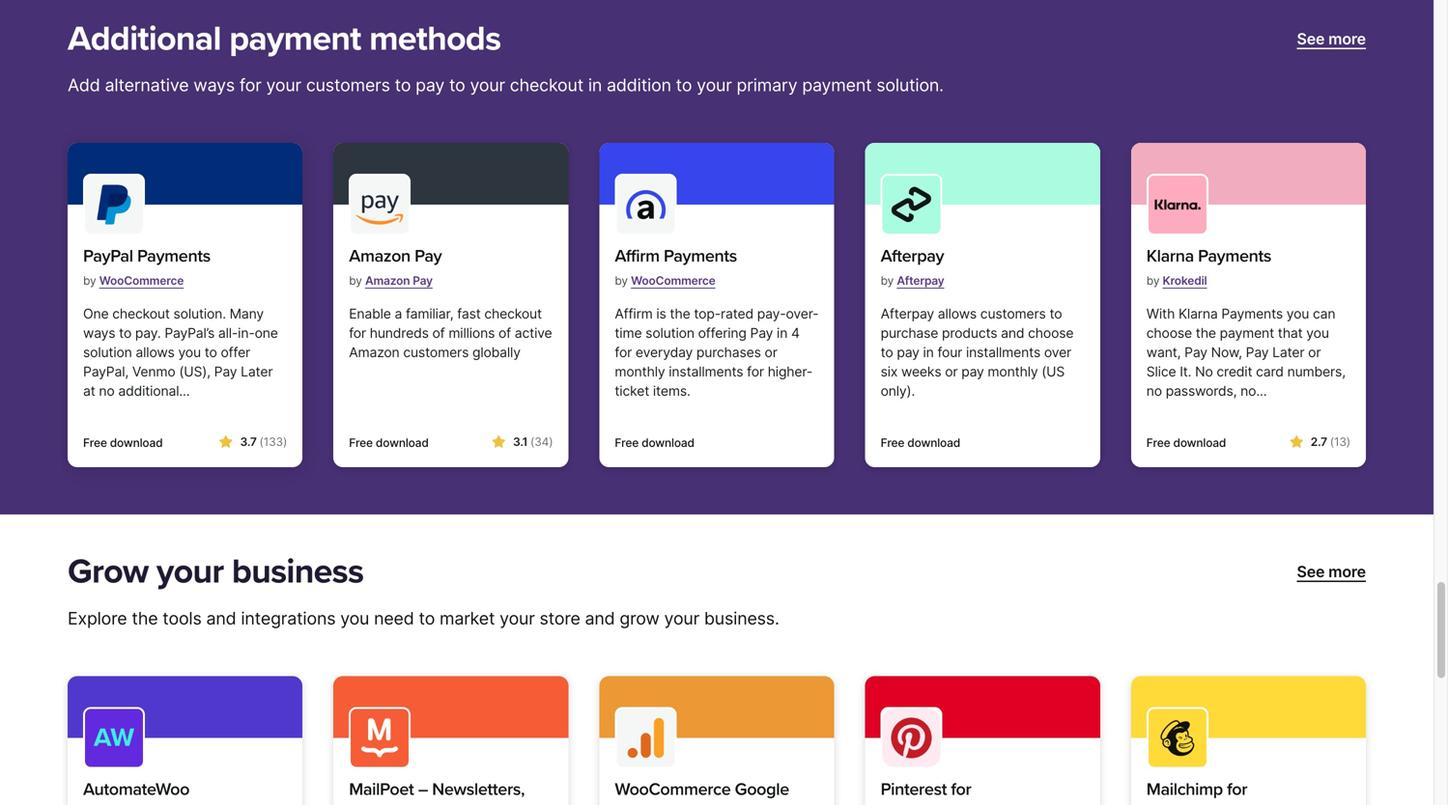 Task type: describe. For each thing, give the bounding box(es) containing it.
in for pay
[[777, 325, 788, 342]]

(us),
[[179, 364, 210, 380]]

primary
[[737, 74, 798, 96]]

paypal's
[[165, 325, 215, 342]]

3.7 ( 133 )
[[240, 435, 287, 449]]

checkout inside 'enable a familiar, fast checkout for hundreds of millions of active amazon customers globally'
[[484, 306, 542, 322]]

grow your business
[[68, 552, 364, 593]]

by inside afterpay by afterpay
[[881, 274, 894, 288]]

addition
[[607, 74, 671, 96]]

( for amazon pay
[[531, 435, 535, 449]]

affirm is the top-rated pay-over- time solution offering pay in 4 for everyday purchases or monthly installments for higher- ticket items.
[[615, 306, 819, 400]]

want,
[[1147, 344, 1181, 361]]

free download for klarna
[[1147, 436, 1226, 450]]

woocommerce inside "paypal payments by woocommerce"
[[99, 274, 184, 288]]

( for klarna payments
[[1330, 435, 1334, 449]]

mailchimp for woocommerce link
[[1147, 777, 1351, 806]]

1 vertical spatial amazon
[[365, 274, 410, 288]]

woocommerce down pinterest
[[881, 806, 997, 806]]

active
[[515, 325, 552, 342]]

methods
[[369, 18, 501, 59]]

for inside mailchimp for woocommerce
[[1227, 780, 1248, 800]]

grow
[[68, 552, 148, 593]]

1 horizontal spatial payment
[[802, 74, 872, 96]]

for down "purchases"
[[747, 364, 764, 380]]

by for amazon
[[349, 274, 362, 288]]

your up the tools
[[157, 552, 224, 593]]

products
[[942, 325, 998, 342]]

for down time
[[615, 344, 632, 361]]

customers inside 'enable a familiar, fast checkout for hundreds of millions of active amazon customers globally'
[[403, 344, 469, 361]]

or inside with klarna payments you can choose the payment that you want, pay now, pay later or slice it. no credit card numbers, no passwords, no...
[[1308, 344, 1321, 361]]

woocommerce inside affirm payments by woocommerce
[[631, 274, 716, 288]]

paypal payments link
[[83, 244, 210, 270]]

customers inside afterpay allows customers to purchase products and choose to pay in four installments over six weeks or pay monthly (us only).
[[981, 306, 1046, 322]]

amazon pay by amazon pay
[[349, 246, 442, 288]]

in for checkout
[[588, 74, 602, 96]]

paypal
[[83, 246, 133, 267]]

one checkout solution. many ways to pay. paypal's all-in-one solution allows you to offer paypal, venmo (us), pay later at no additional...
[[83, 306, 278, 400]]

3.1
[[513, 435, 528, 449]]

analytics
[[615, 806, 682, 806]]

3.7
[[240, 435, 257, 449]]

over-
[[786, 306, 819, 322]]

installments inside the affirm is the top-rated pay-over- time solution offering pay in 4 for everyday purchases or monthly installments for higher- ticket items.
[[669, 364, 743, 380]]

business.
[[704, 608, 779, 629]]

add
[[68, 74, 100, 96]]

your left primary
[[697, 74, 732, 96]]

2 of from the left
[[499, 325, 511, 342]]

klarna inside with klarna payments you can choose the payment that you want, pay now, pay later or slice it. no credit card numbers, no passwords, no...
[[1179, 306, 1218, 322]]

afterpay allows customers to purchase products and choose to pay in four installments over six weeks or pay monthly (us only).
[[881, 306, 1074, 400]]

pinterest
[[881, 780, 947, 800]]

klarna payments by krokedil
[[1147, 246, 1272, 288]]

or for affirm payments
[[765, 344, 778, 361]]

in-
[[238, 325, 255, 342]]

numbers,
[[1288, 364, 1346, 380]]

mailpoet – newsletters, email marketing, an
[[349, 780, 525, 806]]

0 horizontal spatial and
[[206, 608, 236, 629]]

1 horizontal spatial and
[[585, 608, 615, 629]]

six
[[881, 364, 898, 380]]

four
[[938, 344, 963, 361]]

all-
[[218, 325, 238, 342]]

market
[[440, 608, 495, 629]]

more for business
[[1329, 563, 1366, 582]]

many
[[230, 306, 264, 322]]

solution. inside one checkout solution. many ways to pay. paypal's all-in-one solution allows you to offer paypal, venmo (us), pay later at no additional...
[[173, 306, 226, 322]]

you inside with klarna payments you can choose the payment that you want, pay now, pay later or slice it. no credit card numbers, no passwords, no...
[[1307, 325, 1329, 342]]

additional
[[68, 18, 221, 59]]

automatewoo link
[[83, 777, 189, 803]]

affirm for is
[[615, 306, 653, 322]]

payments for paypal payments
[[137, 246, 210, 267]]

top-
[[694, 306, 721, 322]]

affirm payments link
[[615, 244, 737, 270]]

grow
[[620, 608, 660, 629]]

2 vertical spatial the
[[132, 608, 158, 629]]

0 horizontal spatial payment
[[229, 18, 361, 59]]

items.
[[653, 383, 691, 400]]

pay-
[[757, 306, 786, 322]]

hundreds
[[370, 325, 429, 342]]

see for grow your business
[[1297, 563, 1325, 582]]

venmo
[[132, 364, 175, 380]]

1 vertical spatial afterpay
[[897, 274, 944, 288]]

explore the tools and integrations you need to market your store and grow your business.
[[68, 608, 779, 629]]

is
[[656, 306, 666, 322]]

woocommerce link for paypal
[[99, 266, 184, 296]]

familiar,
[[406, 306, 454, 322]]

your right grow
[[664, 608, 700, 629]]

explore
[[68, 608, 127, 629]]

marketing,
[[394, 806, 472, 806]]

3 free download from the left
[[615, 436, 695, 450]]

the inside with klarna payments you can choose the payment that you want, pay now, pay later or slice it. no credit card numbers, no passwords, no...
[[1196, 325, 1216, 342]]

( for paypal payments
[[259, 435, 263, 449]]

one
[[83, 306, 109, 322]]

no...
[[1241, 383, 1267, 400]]

over
[[1044, 344, 1072, 361]]

store
[[540, 608, 580, 629]]

see more link for additional payment methods
[[1297, 27, 1366, 51]]

0 vertical spatial amazon
[[349, 246, 411, 267]]

pay.
[[135, 325, 161, 342]]

free download for paypal
[[83, 436, 163, 450]]

credit
[[1217, 364, 1253, 380]]

affirm payments by woocommerce
[[615, 246, 737, 288]]

integrations
[[241, 608, 336, 629]]

0 vertical spatial solution.
[[877, 74, 944, 96]]

3 free from the left
[[615, 436, 639, 450]]

rated
[[721, 306, 754, 322]]

amazon inside 'enable a familiar, fast checkout for hundreds of millions of active amazon customers globally'
[[349, 344, 400, 361]]

one
[[255, 325, 278, 342]]

for inside pinterest for woocommerce
[[951, 780, 971, 800]]

pinterest for woocommerce
[[881, 780, 997, 806]]

klarna inside klarna payments by krokedil
[[1147, 246, 1194, 267]]

paypal,
[[83, 364, 129, 380]]

2 vertical spatial pay
[[962, 364, 984, 380]]

add alternative ways for your customers to pay to your checkout in addition to your primary payment solution.
[[68, 74, 944, 96]]

it.
[[1180, 364, 1192, 380]]

woocommerce google analytics link
[[615, 777, 819, 806]]

google
[[735, 780, 789, 800]]

time
[[615, 325, 642, 342]]

installments inside afterpay allows customers to purchase products and choose to pay in four installments over six weeks or pay monthly (us only).
[[966, 344, 1041, 361]]

0 horizontal spatial pay
[[416, 74, 445, 96]]



Task type: vqa. For each thing, say whether or not it's contained in the screenshot.


Task type: locate. For each thing, give the bounding box(es) containing it.
checkout
[[510, 74, 584, 96], [112, 306, 170, 322], [484, 306, 542, 322]]

affirm inside affirm payments by woocommerce
[[615, 246, 660, 267]]

1 vertical spatial solution.
[[173, 306, 226, 322]]

34
[[535, 435, 549, 449]]

by up purchase
[[881, 274, 894, 288]]

2 horizontal spatial pay
[[962, 364, 984, 380]]

mailchimp for woocommerce
[[1147, 780, 1263, 806]]

for down additional payment methods
[[239, 74, 262, 96]]

or up numbers,
[[1308, 344, 1321, 361]]

more
[[1329, 29, 1366, 48], [1329, 563, 1366, 582]]

1 vertical spatial klarna
[[1179, 306, 1218, 322]]

) for paypal payments
[[283, 435, 287, 449]]

3.1 ( 34 )
[[513, 435, 553, 449]]

by inside amazon pay by amazon pay
[[349, 274, 362, 288]]

or down four
[[945, 364, 958, 380]]

newsletters,
[[432, 780, 525, 800]]

) right 3.1 on the left bottom of the page
[[549, 435, 553, 449]]

alternative
[[105, 74, 189, 96]]

1 horizontal spatial customers
[[403, 344, 469, 361]]

woocommerce inside woocommerce google analytics
[[615, 780, 731, 800]]

pay
[[416, 74, 445, 96], [897, 344, 920, 361], [962, 364, 984, 380]]

choose
[[1028, 325, 1074, 342], [1147, 325, 1192, 342]]

1 horizontal spatial ways
[[194, 74, 235, 96]]

2 vertical spatial amazon
[[349, 344, 400, 361]]

afterpay link
[[881, 244, 944, 270], [897, 266, 944, 296]]

globally
[[472, 344, 521, 361]]

3 by from the left
[[615, 274, 628, 288]]

1 monthly from the left
[[615, 364, 665, 380]]

ways
[[194, 74, 235, 96], [83, 325, 115, 342]]

see more link
[[1297, 27, 1366, 51], [1297, 561, 1366, 584]]

card
[[1256, 364, 1284, 380]]

0 horizontal spatial the
[[132, 608, 158, 629]]

2 by from the left
[[349, 274, 362, 288]]

1 vertical spatial customers
[[981, 306, 1046, 322]]

installments down products
[[966, 344, 1041, 361]]

2 no from the left
[[1147, 383, 1162, 400]]

1 ) from the left
[[283, 435, 287, 449]]

4 free download from the left
[[881, 436, 961, 450]]

no inside one checkout solution. many ways to pay. paypal's all-in-one solution allows you to offer paypal, venmo (us), pay later at no additional...
[[99, 383, 115, 400]]

0 vertical spatial in
[[588, 74, 602, 96]]

in inside afterpay allows customers to purchase products and choose to pay in four installments over six weeks or pay monthly (us only).
[[923, 344, 934, 361]]

millions
[[449, 325, 495, 342]]

2 monthly from the left
[[988, 364, 1038, 380]]

payments up the krokedil
[[1198, 246, 1272, 267]]

0 horizontal spatial no
[[99, 383, 115, 400]]

krokedil link
[[1163, 266, 1207, 296]]

payments right paypal
[[137, 246, 210, 267]]

4
[[791, 325, 800, 342]]

0 vertical spatial afterpay
[[881, 246, 944, 267]]

woocommerce google analytics
[[615, 780, 789, 806]]

1 horizontal spatial no
[[1147, 383, 1162, 400]]

0 horizontal spatial later
[[241, 364, 273, 380]]

0 horizontal spatial solution
[[83, 344, 132, 361]]

solution inside one checkout solution. many ways to pay. paypal's all-in-one solution allows you to offer paypal, venmo (us), pay later at no additional...
[[83, 344, 132, 361]]

afterpay by afterpay
[[881, 246, 944, 288]]

2 choose from the left
[[1147, 325, 1192, 342]]

2 horizontal spatial payments
[[1198, 246, 1272, 267]]

1 horizontal spatial )
[[549, 435, 553, 449]]

1 horizontal spatial pay
[[897, 344, 920, 361]]

affirm for payments
[[615, 246, 660, 267]]

by up "enable"
[[349, 274, 362, 288]]

2 free from the left
[[349, 436, 373, 450]]

download for klarna
[[1173, 436, 1226, 450]]

0 vertical spatial affirm
[[615, 246, 660, 267]]

1 vertical spatial installments
[[669, 364, 743, 380]]

1 vertical spatial affirm
[[615, 306, 653, 322]]

1 download from the left
[[110, 436, 163, 450]]

for down "enable"
[[349, 325, 366, 342]]

amazon down hundreds
[[349, 344, 400, 361]]

woocommerce down mailchimp
[[1147, 806, 1263, 806]]

mailchimp
[[1147, 780, 1223, 800]]

4 by from the left
[[881, 274, 894, 288]]

1 no from the left
[[99, 383, 115, 400]]

krokedil
[[1163, 274, 1207, 288]]

no
[[99, 383, 115, 400], [1147, 383, 1162, 400]]

enable a familiar, fast checkout for hundreds of millions of active amazon customers globally
[[349, 306, 552, 361]]

ticket
[[615, 383, 649, 400]]

by for affirm
[[615, 274, 628, 288]]

allows up venmo
[[136, 344, 175, 361]]

payment
[[229, 18, 361, 59], [802, 74, 872, 96], [1220, 325, 1274, 342]]

1 horizontal spatial later
[[1273, 344, 1305, 361]]

)
[[283, 435, 287, 449], [549, 435, 553, 449], [1347, 435, 1351, 449]]

offering
[[698, 325, 747, 342]]

that
[[1278, 325, 1303, 342]]

solution up everyday
[[646, 325, 695, 342]]

1 horizontal spatial allows
[[938, 306, 977, 322]]

3 download from the left
[[642, 436, 695, 450]]

later down offer
[[241, 364, 273, 380]]

see for additional payment methods
[[1297, 29, 1325, 48]]

5 download from the left
[[1173, 436, 1226, 450]]

ways right alternative
[[194, 74, 235, 96]]

your
[[266, 74, 301, 96], [470, 74, 505, 96], [697, 74, 732, 96], [157, 552, 224, 593], [500, 608, 535, 629], [664, 608, 700, 629]]

need
[[374, 608, 414, 629]]

1 horizontal spatial solution.
[[877, 74, 944, 96]]

2 vertical spatial payment
[[1220, 325, 1274, 342]]

) right the 2.7
[[1347, 435, 1351, 449]]

no right at
[[99, 383, 115, 400]]

of up globally
[[499, 325, 511, 342]]

0 vertical spatial klarna
[[1147, 246, 1194, 267]]

by for paypal
[[83, 274, 96, 288]]

weeks
[[902, 364, 942, 380]]

everyday
[[636, 344, 693, 361]]

1 horizontal spatial monthly
[[988, 364, 1038, 380]]

0 horizontal spatial of
[[432, 325, 445, 342]]

woocommerce link
[[99, 266, 184, 296], [631, 266, 716, 296]]

and left grow
[[585, 608, 615, 629]]

choose inside afterpay allows customers to purchase products and choose to pay in four installments over six weeks or pay monthly (us only).
[[1028, 325, 1074, 342]]

in left 4
[[777, 325, 788, 342]]

0 vertical spatial the
[[670, 306, 690, 322]]

solution inside the affirm is the top-rated pay-over- time solution offering pay in 4 for everyday purchases or monthly installments for higher- ticket items.
[[646, 325, 695, 342]]

0 vertical spatial pay
[[416, 74, 445, 96]]

1 more from the top
[[1329, 29, 1366, 48]]

customers up products
[[981, 306, 1046, 322]]

by inside klarna payments by krokedil
[[1147, 274, 1160, 288]]

monthly inside the affirm is the top-rated pay-over- time solution offering pay in 4 for everyday purchases or monthly installments for higher- ticket items.
[[615, 364, 665, 380]]

free download for amazon
[[349, 436, 429, 450]]

1 horizontal spatial solution
[[646, 325, 695, 342]]

see more for additional payment methods
[[1297, 29, 1366, 48]]

customers down additional payment methods
[[306, 74, 390, 96]]

1 choose from the left
[[1028, 325, 1074, 342]]

0 horizontal spatial in
[[588, 74, 602, 96]]

2 vertical spatial you
[[340, 608, 369, 629]]

and right products
[[1001, 325, 1025, 342]]

see more link for grow your business
[[1297, 561, 1366, 584]]

1 vertical spatial see
[[1297, 563, 1325, 582]]

the up now,
[[1196, 325, 1216, 342]]

1 of from the left
[[432, 325, 445, 342]]

for right pinterest
[[951, 780, 971, 800]]

3 ( from the left
[[1330, 435, 1334, 449]]

2 horizontal spatial and
[[1001, 325, 1025, 342]]

2 horizontal spatial customers
[[981, 306, 1046, 322]]

download for amazon
[[376, 436, 429, 450]]

2 horizontal spatial the
[[1196, 325, 1216, 342]]

0 vertical spatial see more link
[[1297, 27, 1366, 51]]

2 ( from the left
[[531, 435, 535, 449]]

2 horizontal spatial in
[[923, 344, 934, 361]]

( right the 2.7
[[1330, 435, 1334, 449]]

monthly inside afterpay allows customers to purchase products and choose to pay in four installments over six weeks or pay monthly (us only).
[[988, 364, 1038, 380]]

or inside afterpay allows customers to purchase products and choose to pay in four installments over six weeks or pay monthly (us only).
[[945, 364, 958, 380]]

1 vertical spatial see more link
[[1297, 561, 1366, 584]]

more for methods
[[1329, 29, 1366, 48]]

payments inside klarna payments by krokedil
[[1198, 246, 1272, 267]]

0 vertical spatial later
[[1273, 344, 1305, 361]]

0 horizontal spatial you
[[178, 344, 201, 361]]

mailpoet
[[349, 780, 414, 800]]

can
[[1313, 306, 1336, 322]]

the left the tools
[[132, 608, 158, 629]]

pay
[[415, 246, 442, 267], [413, 274, 433, 288], [750, 325, 773, 342], [1185, 344, 1208, 361], [1246, 344, 1269, 361], [214, 364, 237, 380]]

free right 133
[[349, 436, 373, 450]]

1 horizontal spatial payments
[[664, 246, 737, 267]]

5 free from the left
[[1147, 436, 1171, 450]]

or
[[765, 344, 778, 361], [1308, 344, 1321, 361], [945, 364, 958, 380]]

2 horizontal spatial (
[[1330, 435, 1334, 449]]

payments for affirm payments
[[664, 246, 737, 267]]

passwords,
[[1166, 383, 1237, 400]]

0 vertical spatial payment
[[229, 18, 361, 59]]

1 horizontal spatial (
[[531, 435, 535, 449]]

or for afterpay
[[945, 364, 958, 380]]

2 free download from the left
[[349, 436, 429, 450]]

in up weeks at right
[[923, 344, 934, 361]]

free down passwords,
[[1147, 436, 1171, 450]]

monthly up ticket
[[615, 364, 665, 380]]

by for klarna
[[1147, 274, 1160, 288]]

1 vertical spatial the
[[1196, 325, 1216, 342]]

or up higher-
[[765, 344, 778, 361]]

customers down the familiar,
[[403, 344, 469, 361]]

1 horizontal spatial of
[[499, 325, 511, 342]]

the inside the affirm is the top-rated pay-over- time solution offering pay in 4 for everyday purchases or monthly installments for higher- ticket items.
[[670, 306, 690, 322]]

) for amazon pay
[[549, 435, 553, 449]]

1 payments from the left
[[137, 246, 210, 267]]

woocommerce down affirm payments link on the top of page
[[631, 274, 716, 288]]

2 see from the top
[[1297, 563, 1325, 582]]

offer
[[221, 344, 250, 361]]

payments up top- on the left top of page
[[664, 246, 737, 267]]

choose up want,
[[1147, 325, 1192, 342]]

2 vertical spatial customers
[[403, 344, 469, 361]]

0 horizontal spatial or
[[765, 344, 778, 361]]

1 horizontal spatial woocommerce link
[[631, 266, 716, 296]]

1 horizontal spatial installments
[[966, 344, 1041, 361]]

( right 3.1 on the left bottom of the page
[[531, 435, 535, 449]]

higher-
[[768, 364, 813, 380]]

fast
[[457, 306, 481, 322]]

0 horizontal spatial solution.
[[173, 306, 226, 322]]

or inside the affirm is the top-rated pay-over- time solution offering pay in 4 for everyday purchases or monthly installments for higher- ticket items.
[[765, 344, 778, 361]]

klarna down the krokedil
[[1179, 306, 1218, 322]]

and right the tools
[[206, 608, 236, 629]]

0 vertical spatial solution
[[646, 325, 695, 342]]

2 horizontal spatial or
[[1308, 344, 1321, 361]]

later inside one checkout solution. many ways to pay. paypal's all-in-one solution allows you to offer paypal, venmo (us), pay later at no additional...
[[241, 364, 273, 380]]

afterpay inside afterpay allows customers to purchase products and choose to pay in four installments over six weeks or pay monthly (us only).
[[881, 306, 934, 322]]

affirm up is
[[615, 246, 660, 267]]

download for paypal
[[110, 436, 163, 450]]

0 vertical spatial ways
[[194, 74, 235, 96]]

email
[[349, 806, 389, 806]]

see more for grow your business
[[1297, 563, 1366, 582]]

1 see more from the top
[[1297, 29, 1366, 48]]

by down paypal
[[83, 274, 96, 288]]

woocommerce link up pay.
[[99, 266, 184, 296]]

amazon up "enable"
[[349, 246, 411, 267]]

3 payments from the left
[[1198, 246, 1272, 267]]

amazon
[[349, 246, 411, 267], [365, 274, 410, 288], [349, 344, 400, 361]]

your down methods
[[470, 74, 505, 96]]

4 free from the left
[[881, 436, 905, 450]]

no down slice
[[1147, 383, 1162, 400]]

by left krokedil link at top right
[[1147, 274, 1160, 288]]

free download
[[83, 436, 163, 450], [349, 436, 429, 450], [615, 436, 695, 450], [881, 436, 961, 450], [1147, 436, 1226, 450]]

2 download from the left
[[376, 436, 429, 450]]

1 horizontal spatial choose
[[1147, 325, 1192, 342]]

woocommerce down paypal payments link in the left top of the page
[[99, 274, 184, 288]]

afterpay for afterpay by afterpay
[[881, 246, 944, 267]]

0 vertical spatial see
[[1297, 29, 1325, 48]]

0 horizontal spatial monthly
[[615, 364, 665, 380]]

2 see more link from the top
[[1297, 561, 1366, 584]]

1 by from the left
[[83, 274, 96, 288]]

of down the familiar,
[[432, 325, 445, 342]]

affirm inside the affirm is the top-rated pay-over- time solution offering pay in 4 for everyday purchases or monthly installments for higher- ticket items.
[[615, 306, 653, 322]]

2.7
[[1311, 435, 1328, 449]]

monthly left (us
[[988, 364, 1038, 380]]

mailpoet – newsletters, email marketing, an link
[[349, 777, 553, 806]]

1 vertical spatial pay
[[897, 344, 920, 361]]

allows
[[938, 306, 977, 322], [136, 344, 175, 361]]

payments you
[[1222, 306, 1309, 322]]

no inside with klarna payments you can choose the payment that you want, pay now, pay later or slice it. no credit card numbers, no passwords, no...
[[1147, 383, 1162, 400]]

in
[[588, 74, 602, 96], [777, 325, 788, 342], [923, 344, 934, 361]]

ways down the "one"
[[83, 325, 115, 342]]

monthly
[[615, 364, 665, 380], [988, 364, 1038, 380]]

0 vertical spatial more
[[1329, 29, 1366, 48]]

1 vertical spatial solution
[[83, 344, 132, 361]]

1 vertical spatial payment
[[802, 74, 872, 96]]

0 horizontal spatial choose
[[1028, 325, 1074, 342]]

in left addition
[[588, 74, 602, 96]]

free
[[83, 436, 107, 450], [349, 436, 373, 450], [615, 436, 639, 450], [881, 436, 905, 450], [1147, 436, 1171, 450]]

1 horizontal spatial the
[[670, 306, 690, 322]]

you down can
[[1307, 325, 1329, 342]]

2 more from the top
[[1329, 563, 1366, 582]]

with
[[1147, 306, 1175, 322]]

now,
[[1211, 344, 1242, 361]]

(
[[259, 435, 263, 449], [531, 435, 535, 449], [1330, 435, 1334, 449]]

free down at
[[83, 436, 107, 450]]

in inside the affirm is the top-rated pay-over- time solution offering pay in 4 for everyday purchases or monthly installments for higher- ticket items.
[[777, 325, 788, 342]]

pay inside the affirm is the top-rated pay-over- time solution offering pay in 4 for everyday purchases or monthly installments for higher- ticket items.
[[750, 325, 773, 342]]

0 vertical spatial you
[[1307, 325, 1329, 342]]

) for klarna payments
[[1347, 435, 1351, 449]]

payments inside affirm payments by woocommerce
[[664, 246, 737, 267]]

0 horizontal spatial installments
[[669, 364, 743, 380]]

automatewoo
[[83, 780, 189, 800]]

by inside "paypal payments by woocommerce"
[[83, 274, 96, 288]]

customers
[[306, 74, 390, 96], [981, 306, 1046, 322], [403, 344, 469, 361]]

woocommerce link for affirm
[[631, 266, 716, 296]]

free for paypal
[[83, 436, 107, 450]]

1 vertical spatial allows
[[136, 344, 175, 361]]

free down ticket
[[615, 436, 639, 450]]

installments
[[966, 344, 1041, 361], [669, 364, 743, 380]]

2 horizontal spatial )
[[1347, 435, 1351, 449]]

checkout up pay.
[[112, 306, 170, 322]]

tools
[[163, 608, 202, 629]]

allows up products
[[938, 306, 977, 322]]

allows inside afterpay allows customers to purchase products and choose to pay in four installments over six weeks or pay monthly (us only).
[[938, 306, 977, 322]]

your down additional payment methods
[[266, 74, 301, 96]]

enable
[[349, 306, 391, 322]]

2 payments from the left
[[664, 246, 737, 267]]

3 ) from the left
[[1347, 435, 1351, 449]]

0 horizontal spatial )
[[283, 435, 287, 449]]

checkout inside one checkout solution. many ways to pay. paypal's all-in-one solution allows you to offer paypal, venmo (us), pay later at no additional...
[[112, 306, 170, 322]]

0 horizontal spatial payments
[[137, 246, 210, 267]]

by inside affirm payments by woocommerce
[[615, 274, 628, 288]]

later inside with klarna payments you can choose the payment that you want, pay now, pay later or slice it. no credit card numbers, no passwords, no...
[[1273, 344, 1305, 361]]

2 vertical spatial in
[[923, 344, 934, 361]]

1 vertical spatial in
[[777, 325, 788, 342]]

2 woocommerce link from the left
[[631, 266, 716, 296]]

allows inside one checkout solution. many ways to pay. paypal's all-in-one solution allows you to offer paypal, venmo (us), pay later at no additional...
[[136, 344, 175, 361]]

pinterest for woocommerce link
[[881, 777, 1085, 806]]

0 vertical spatial see more
[[1297, 29, 1366, 48]]

0 horizontal spatial customers
[[306, 74, 390, 96]]

2 affirm from the top
[[615, 306, 653, 322]]

solution up the paypal, on the top of the page
[[83, 344, 132, 361]]

paypal payments by woocommerce
[[83, 246, 210, 288]]

choose up over
[[1028, 325, 1074, 342]]

woocommerce up analytics
[[615, 780, 731, 800]]

for inside 'enable a familiar, fast checkout for hundreds of millions of active amazon customers globally'
[[349, 325, 366, 342]]

2 see more from the top
[[1297, 563, 1366, 582]]

0 horizontal spatial (
[[259, 435, 263, 449]]

1 woocommerce link from the left
[[99, 266, 184, 296]]

later
[[1273, 344, 1305, 361], [241, 364, 273, 380]]

4 download from the left
[[908, 436, 961, 450]]

1 free download from the left
[[83, 436, 163, 450]]

payment inside with klarna payments you can choose the payment that you want, pay now, pay later or slice it. no credit card numbers, no passwords, no...
[[1220, 325, 1274, 342]]

2 ) from the left
[[549, 435, 553, 449]]

(us
[[1042, 364, 1065, 380]]

( right 3.7
[[259, 435, 263, 449]]

pay inside one checkout solution. many ways to pay. paypal's all-in-one solution allows you to offer paypal, venmo (us), pay later at no additional...
[[214, 364, 237, 380]]

checkout up active
[[484, 306, 542, 322]]

0 horizontal spatial woocommerce link
[[99, 266, 184, 296]]

purchases
[[697, 344, 761, 361]]

affirm up time
[[615, 306, 653, 322]]

–
[[418, 780, 428, 800]]

13
[[1334, 435, 1347, 449]]

you left "need"
[[340, 608, 369, 629]]

free for klarna
[[1147, 436, 1171, 450]]

of
[[432, 325, 445, 342], [499, 325, 511, 342]]

by up time
[[615, 274, 628, 288]]

0 horizontal spatial ways
[[83, 325, 115, 342]]

klarna up the krokedil
[[1147, 246, 1194, 267]]

business
[[232, 552, 364, 593]]

free for amazon
[[349, 436, 373, 450]]

solution.
[[877, 74, 944, 96], [173, 306, 226, 322]]

1 ( from the left
[[259, 435, 263, 449]]

ways inside one checkout solution. many ways to pay. paypal's all-in-one solution allows you to offer paypal, venmo (us), pay later at no additional...
[[83, 325, 115, 342]]

checkout left addition
[[510, 74, 584, 96]]

for right mailchimp
[[1227, 780, 1248, 800]]

2 vertical spatial afterpay
[[881, 306, 934, 322]]

afterpay for afterpay allows customers to purchase products and choose to pay in four installments over six weeks or pay monthly (us only).
[[881, 306, 934, 322]]

and inside afterpay allows customers to purchase products and choose to pay in four installments over six weeks or pay monthly (us only).
[[1001, 325, 1025, 342]]

1 horizontal spatial in
[[777, 325, 788, 342]]

2 horizontal spatial payment
[[1220, 325, 1274, 342]]

woocommerce link up is
[[631, 266, 716, 296]]

2 horizontal spatial you
[[1307, 325, 1329, 342]]

1 vertical spatial you
[[178, 344, 201, 361]]

1 vertical spatial ways
[[83, 325, 115, 342]]

pay down four
[[962, 364, 984, 380]]

1 vertical spatial see more
[[1297, 563, 1366, 582]]

payments for klarna payments
[[1198, 246, 1272, 267]]

payments inside "paypal payments by woocommerce"
[[137, 246, 210, 267]]

affirm
[[615, 246, 660, 267], [615, 306, 653, 322]]

your left store
[[500, 608, 535, 629]]

1 affirm from the top
[[615, 246, 660, 267]]

5 free download from the left
[[1147, 436, 1226, 450]]

amazon up a
[[365, 274, 410, 288]]

the right is
[[670, 306, 690, 322]]

5 by from the left
[[1147, 274, 1160, 288]]

) right 3.7
[[283, 435, 287, 449]]

purchase
[[881, 325, 938, 342]]

choose inside with klarna payments you can choose the payment that you want, pay now, pay later or slice it. no credit card numbers, no passwords, no...
[[1147, 325, 1192, 342]]

1 horizontal spatial you
[[340, 608, 369, 629]]

0 vertical spatial installments
[[966, 344, 1041, 361]]

a
[[395, 306, 402, 322]]

free down only).
[[881, 436, 905, 450]]

0 vertical spatial allows
[[938, 306, 977, 322]]

1 vertical spatial more
[[1329, 563, 1366, 582]]

pay down purchase
[[897, 344, 920, 361]]

you inside one checkout solution. many ways to pay. paypal's all-in-one solution allows you to offer paypal, venmo (us), pay later at no additional...
[[178, 344, 201, 361]]

you down paypal's
[[178, 344, 201, 361]]

1 free from the left
[[83, 436, 107, 450]]

installments down "purchases"
[[669, 364, 743, 380]]

1 see more link from the top
[[1297, 27, 1366, 51]]

pay down methods
[[416, 74, 445, 96]]

1 see from the top
[[1297, 29, 1325, 48]]

additional payment methods
[[68, 18, 501, 59]]

1 vertical spatial later
[[241, 364, 273, 380]]

only).
[[881, 383, 915, 400]]

0 vertical spatial customers
[[306, 74, 390, 96]]

woocommerce
[[99, 274, 184, 288], [631, 274, 716, 288], [615, 780, 731, 800], [881, 806, 997, 806], [1147, 806, 1263, 806]]

later down that
[[1273, 344, 1305, 361]]



